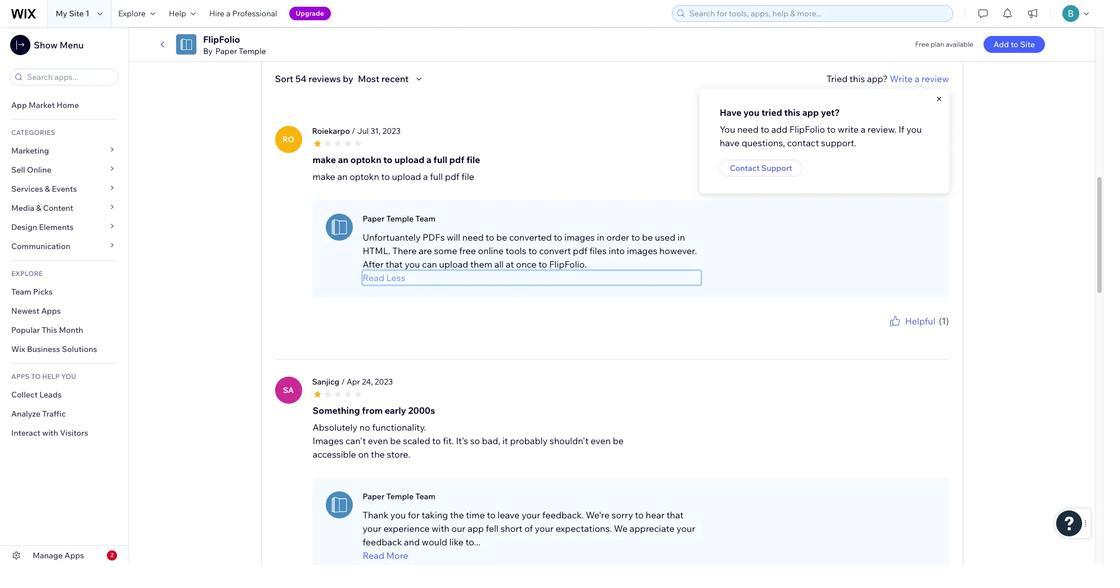 Task type: vqa. For each thing, say whether or not it's contained in the screenshot.
FlipFolio logo
yes



Task type: describe. For each thing, give the bounding box(es) containing it.
2 in from the left
[[678, 232, 685, 243]]

appreciate
[[630, 523, 675, 535]]

events
[[52, 184, 77, 194]]

that inside the unfortuantely pdfs will need to be converted to images in order to be used in html. there are some free online tools to convert pdf files into images however. after that you can upload them all at once to flipfolio. read less
[[386, 259, 403, 270]]

0 vertical spatial full
[[434, 154, 448, 165]]

solutions
[[62, 345, 97, 355]]

thank for thank you for taking the time to leave your feedback. we're sorry to hear that your experience with our app fell short of your expectations. we appreciate your feedback and would like to... read more
[[363, 510, 389, 521]]

you
[[720, 124, 736, 135]]

helpful button
[[889, 315, 936, 328]]

traffic
[[42, 409, 66, 419]]

have
[[720, 137, 740, 149]]

apps
[[11, 373, 30, 381]]

them
[[471, 259, 493, 270]]

to inside something from early 2000s absolutely no functionality. images can't even be scaled to fit. it's so bad, it probably shouldn't even be accessible on the store.
[[432, 436, 441, 447]]

experience
[[384, 523, 430, 535]]

once
[[516, 259, 537, 270]]

free plan available
[[916, 40, 974, 48]]

paper for make
[[363, 214, 385, 224]]

design elements link
[[0, 218, 128, 237]]

2
[[110, 552, 114, 560]]

add
[[994, 39, 1010, 50]]

read more button
[[363, 549, 701, 563]]

so
[[470, 436, 480, 447]]

visitors
[[60, 428, 88, 439]]

media & content
[[11, 203, 73, 213]]

(based
[[274, 16, 304, 27]]

contact support button
[[720, 160, 803, 177]]

1 make from the top
[[313, 154, 336, 165]]

2000s
[[408, 405, 435, 416]]

help
[[169, 8, 186, 19]]

/ for from
[[341, 377, 345, 387]]

sell online
[[11, 165, 51, 175]]

my site 1
[[56, 8, 89, 19]]

market
[[29, 100, 55, 110]]

1 vertical spatial pdf
[[445, 171, 460, 182]]

marketing link
[[0, 141, 128, 160]]

your down helpful
[[904, 328, 919, 336]]

you for this
[[744, 107, 760, 118]]

app inside have you tried this app yet? you need to add flipfolio to write a review. if you have questions, contact support.
[[803, 107, 819, 118]]

a inside have you tried this app yet? you need to add flipfolio to write a review. if you have questions, contact support.
[[861, 124, 866, 135]]

reviews)
[[331, 16, 366, 27]]

paper for something
[[363, 492, 385, 502]]

analyze traffic link
[[0, 405, 128, 424]]

2 even from the left
[[591, 436, 611, 447]]

0 vertical spatial file
[[467, 154, 480, 165]]

order
[[607, 232, 630, 243]]

support.
[[822, 137, 857, 149]]

some
[[434, 245, 457, 257]]

can't
[[346, 436, 366, 447]]

on inside something from early 2000s absolutely no functionality. images can't even be scaled to fit. it's so bad, it probably shouldn't even be accessible on the store.
[[358, 449, 369, 460]]

2023 for optokn
[[383, 126, 401, 136]]

after
[[363, 259, 384, 270]]

unfortuantely pdfs will need to be converted to images in order to be used in html. there are some free online tools to convert pdf files into images however. after that you can upload them all at once to flipfolio. read less
[[363, 232, 697, 284]]

services
[[11, 184, 43, 194]]

write
[[838, 124, 859, 135]]

to inside button
[[1011, 39, 1019, 50]]

contact
[[730, 163, 760, 173]]

show
[[34, 39, 58, 51]]

feedback inside thank you for taking the time to leave your feedback. we're sorry to hear that your experience with our app fell short of your expectations. we appreciate your feedback and would like to... read more
[[363, 537, 402, 548]]

(1)
[[939, 316, 950, 327]]

1 horizontal spatial images
[[627, 245, 658, 257]]

review.
[[868, 124, 897, 135]]

& for events
[[45, 184, 50, 194]]

roiekarpo / jul 31, 2023
[[312, 126, 401, 136]]

be right 'shouldn't'
[[613, 436, 624, 447]]

popular this month link
[[0, 321, 128, 340]]

Search apps... field
[[24, 69, 115, 85]]

short
[[501, 523, 523, 535]]

1 horizontal spatial feedback
[[920, 328, 950, 336]]

0 vertical spatial optokn
[[351, 154, 382, 165]]

0 horizontal spatial site
[[69, 8, 84, 19]]

team for something from early 2000s absolutely no functionality. images can't even be scaled to fit. it's so bad, it probably shouldn't even be accessible on the store.
[[416, 492, 436, 502]]

sanjicg
[[312, 377, 340, 387]]

flipfolio.
[[550, 259, 587, 270]]

jul
[[357, 126, 369, 136]]

design elements
[[11, 222, 74, 233]]

menu
[[60, 39, 84, 51]]

app market home link
[[0, 96, 128, 115]]

app market home
[[11, 100, 79, 110]]

pdf inside the unfortuantely pdfs will need to be converted to images in order to be used in html. there are some free online tools to convert pdf files into images however. after that you can upload them all at once to flipfolio. read less
[[573, 245, 588, 257]]

fit.
[[443, 436, 454, 447]]

hire
[[209, 8, 225, 19]]

read less button
[[363, 271, 701, 285]]

team picks
[[11, 287, 53, 297]]

thank you for your feedback
[[860, 328, 950, 336]]

be up store.
[[390, 436, 401, 447]]

a inside hire a professional "link"
[[226, 8, 231, 19]]

tried this app? write a review
[[827, 73, 950, 84]]

feedback.
[[543, 510, 584, 521]]

your right appreciate
[[677, 523, 696, 535]]

1 vertical spatial file
[[462, 171, 475, 182]]

sidebar element
[[0, 27, 129, 566]]

the inside thank you for taking the time to leave your feedback. we're sorry to hear that your experience with our app fell short of your expectations. we appreciate your feedback and would like to... read more
[[450, 510, 464, 521]]

apps for newest apps
[[41, 306, 61, 316]]

1
[[86, 8, 89, 19]]

convert
[[539, 245, 571, 257]]

probably
[[510, 436, 548, 447]]

most recent
[[358, 73, 409, 84]]

paper inside flipfolio by paper temple
[[215, 46, 237, 56]]

to
[[31, 373, 41, 381]]

available
[[946, 40, 974, 48]]

team inside the sidebar element
[[11, 287, 31, 297]]

images
[[313, 436, 344, 447]]

paper temple image
[[326, 214, 353, 241]]

paper temple team for unfortuantely
[[363, 214, 436, 224]]

1 vertical spatial full
[[430, 171, 443, 182]]

for for your
[[894, 328, 903, 336]]

from
[[362, 405, 383, 416]]

paper temple image
[[326, 492, 353, 519]]

interact with visitors link
[[0, 424, 128, 443]]

media & content link
[[0, 199, 128, 218]]

31,
[[371, 126, 381, 136]]

collect leads link
[[0, 386, 128, 405]]

flipfolio inside flipfolio by paper temple
[[203, 34, 240, 45]]

/ for an
[[352, 126, 356, 136]]

newest apps link
[[0, 302, 128, 321]]

expectations.
[[556, 523, 612, 535]]

and
[[404, 537, 420, 548]]

early
[[385, 405, 406, 416]]

at
[[506, 259, 514, 270]]

online
[[478, 245, 504, 257]]

0 horizontal spatial images
[[565, 232, 595, 243]]

professional
[[232, 8, 277, 19]]

paper temple team for thank
[[363, 492, 436, 502]]

something
[[313, 405, 360, 416]]

would
[[422, 537, 448, 548]]

time
[[466, 510, 485, 521]]

scaled
[[403, 436, 430, 447]]

sell
[[11, 165, 25, 175]]

picks
[[33, 287, 53, 297]]

collect leads
[[11, 390, 62, 400]]

less
[[387, 272, 406, 284]]



Task type: locate. For each thing, give the bounding box(es) containing it.
the left store.
[[371, 449, 385, 460]]

0 horizontal spatial /
[[341, 377, 345, 387]]

team down explore
[[11, 287, 31, 297]]

1 vertical spatial paper
[[363, 214, 385, 224]]

1 vertical spatial temple
[[386, 214, 414, 224]]

1 vertical spatial this
[[785, 107, 801, 118]]

0 vertical spatial app
[[803, 107, 819, 118]]

team up 'pdfs'
[[416, 214, 436, 224]]

0 vertical spatial with
[[42, 428, 58, 439]]

0 vertical spatial for
[[894, 328, 903, 336]]

2 vertical spatial temple
[[386, 492, 414, 502]]

need inside have you tried this app yet? you need to add flipfolio to write a review. if you have questions, contact support.
[[738, 124, 759, 135]]

into
[[609, 245, 625, 257]]

content
[[43, 203, 73, 213]]

1 horizontal spatial on
[[358, 449, 369, 460]]

0 horizontal spatial feedback
[[363, 537, 402, 548]]

0 horizontal spatial &
[[36, 203, 41, 213]]

apps right manage
[[65, 551, 84, 561]]

1 vertical spatial 2023
[[375, 377, 393, 387]]

19
[[956, 22, 964, 30]]

app inside thank you for taking the time to leave your feedback. we're sorry to hear that your experience with our app fell short of your expectations. we appreciate your feedback and would like to... read more
[[468, 523, 484, 535]]

54 left "reviews)"
[[318, 16, 329, 27]]

flipfolio up contact
[[790, 124, 825, 135]]

upload inside the unfortuantely pdfs will need to be converted to images in order to be used in html. there are some free online tools to convert pdf files into images however. after that you can upload them all at once to flipfolio. read less
[[439, 259, 469, 270]]

paper up unfortuantely
[[363, 214, 385, 224]]

services & events
[[11, 184, 77, 194]]

newest apps
[[11, 306, 61, 316]]

read left more
[[363, 550, 385, 562]]

you
[[61, 373, 76, 381]]

paper right by
[[215, 46, 237, 56]]

0 vertical spatial images
[[565, 232, 595, 243]]

be
[[497, 232, 507, 243], [642, 232, 653, 243], [390, 436, 401, 447], [613, 436, 624, 447]]

marketing
[[11, 146, 49, 156]]

shouldn't
[[550, 436, 589, 447]]

read down after in the left top of the page
[[363, 272, 385, 284]]

make an optokn to upload a full pdf file make an optokn to upload a full pdf file
[[313, 154, 480, 182]]

with
[[42, 428, 58, 439], [432, 523, 450, 535]]

2 read from the top
[[363, 550, 385, 562]]

& left events
[[45, 184, 50, 194]]

1 vertical spatial that
[[667, 510, 684, 521]]

1 vertical spatial on
[[358, 449, 369, 460]]

communication
[[11, 242, 72, 252]]

with inside the sidebar element
[[42, 428, 58, 439]]

you inside thank you for taking the time to leave your feedback. we're sorry to hear that your experience with our app fell short of your expectations. we appreciate your feedback and would like to... read more
[[391, 510, 406, 521]]

0 horizontal spatial the
[[371, 449, 385, 460]]

0 horizontal spatial in
[[597, 232, 605, 243]]

& for content
[[36, 203, 41, 213]]

by
[[203, 46, 213, 56]]

app
[[11, 100, 27, 110]]

temple inside flipfolio by paper temple
[[239, 46, 266, 56]]

apr
[[347, 377, 360, 387]]

apps
[[41, 306, 61, 316], [65, 551, 84, 561]]

0 horizontal spatial even
[[368, 436, 388, 447]]

0 vertical spatial team
[[416, 214, 436, 224]]

1 horizontal spatial /
[[352, 126, 356, 136]]

0 horizontal spatial thank
[[363, 510, 389, 521]]

0 vertical spatial on
[[306, 16, 316, 27]]

0 horizontal spatial that
[[386, 259, 403, 270]]

1 horizontal spatial for
[[894, 328, 903, 336]]

something from early 2000s absolutely no functionality. images can't even be scaled to fit. it's so bad, it probably shouldn't even be accessible on the store.
[[313, 405, 624, 460]]

1 vertical spatial feedback
[[363, 537, 402, 548]]

hire a professional
[[209, 8, 277, 19]]

1 vertical spatial app
[[468, 523, 484, 535]]

1 vertical spatial apps
[[65, 551, 84, 561]]

0 vertical spatial paper
[[215, 46, 237, 56]]

like
[[450, 537, 464, 548]]

collect
[[11, 390, 38, 400]]

however.
[[660, 245, 697, 257]]

be up online in the left of the page
[[497, 232, 507, 243]]

1 vertical spatial optokn
[[350, 171, 379, 182]]

tried
[[827, 73, 848, 84]]

help button
[[162, 0, 203, 27]]

sort 54 reviews by
[[275, 73, 354, 84]]

app down time
[[468, 523, 484, 535]]

need right the 'you'
[[738, 124, 759, 135]]

for inside thank you for taking the time to leave your feedback. we're sorry to hear that your experience with our app fell short of your expectations. we appreciate your feedback and would like to... read more
[[408, 510, 420, 521]]

0 horizontal spatial need
[[463, 232, 484, 243]]

0 horizontal spatial on
[[306, 16, 316, 27]]

taking
[[422, 510, 448, 521]]

1 vertical spatial for
[[408, 510, 420, 521]]

manage
[[33, 551, 63, 561]]

1 vertical spatial with
[[432, 523, 450, 535]]

write
[[890, 73, 913, 84]]

to
[[1011, 39, 1019, 50], [761, 124, 770, 135], [827, 124, 836, 135], [384, 154, 393, 165], [381, 171, 390, 182], [486, 232, 495, 243], [554, 232, 563, 243], [632, 232, 640, 243], [529, 245, 537, 257], [539, 259, 548, 270], [432, 436, 441, 447], [487, 510, 496, 521], [635, 510, 644, 521]]

the up our
[[450, 510, 464, 521]]

1 vertical spatial paper temple team
[[363, 492, 436, 502]]

thank left helpful button at the right of page
[[860, 328, 880, 336]]

team for make an optokn to upload a full pdf file make an optokn to upload a full pdf file
[[416, 214, 436, 224]]

app left yet?
[[803, 107, 819, 118]]

0 vertical spatial that
[[386, 259, 403, 270]]

help
[[42, 373, 60, 381]]

tried
[[762, 107, 783, 118]]

read inside thank you for taking the time to leave your feedback. we're sorry to hear that your experience with our app fell short of your expectations. we appreciate your feedback and would like to... read more
[[363, 550, 385, 562]]

your left experience at left bottom
[[363, 523, 382, 535]]

sanjicg / apr 24, 2023
[[312, 377, 393, 387]]

1 vertical spatial need
[[463, 232, 484, 243]]

2023 right 24,
[[375, 377, 393, 387]]

0 horizontal spatial with
[[42, 428, 58, 439]]

1 horizontal spatial apps
[[65, 551, 84, 561]]

need inside the unfortuantely pdfs will need to be converted to images in order to be used in html. there are some free online tools to convert pdf files into images however. after that you can upload them all at once to flipfolio. read less
[[463, 232, 484, 243]]

1 vertical spatial 54
[[296, 73, 307, 84]]

this left 'app?'
[[850, 73, 865, 84]]

1 horizontal spatial 54
[[318, 16, 329, 27]]

in up files
[[597, 232, 605, 243]]

review
[[922, 73, 950, 84]]

your right of
[[535, 523, 554, 535]]

pdfs
[[423, 232, 445, 243]]

services & events link
[[0, 180, 128, 199]]

1 horizontal spatial with
[[432, 523, 450, 535]]

converted
[[509, 232, 552, 243]]

feedback
[[920, 328, 950, 336], [363, 537, 402, 548]]

0 vertical spatial site
[[69, 8, 84, 19]]

my
[[56, 8, 67, 19]]

leads
[[39, 390, 62, 400]]

0 vertical spatial temple
[[239, 46, 266, 56]]

absolutely
[[313, 422, 358, 433]]

2023 right 31,
[[383, 126, 401, 136]]

0 vertical spatial need
[[738, 124, 759, 135]]

that
[[386, 259, 403, 270], [667, 510, 684, 521]]

even right 'shouldn't'
[[591, 436, 611, 447]]

54 right sort
[[296, 73, 307, 84]]

your up of
[[522, 510, 541, 521]]

apps for manage apps
[[65, 551, 84, 561]]

0 vertical spatial feedback
[[920, 328, 950, 336]]

show menu button
[[10, 35, 84, 55]]

0 vertical spatial paper temple team
[[363, 214, 436, 224]]

sell online link
[[0, 160, 128, 180]]

on down the can't
[[358, 449, 369, 460]]

1 horizontal spatial &
[[45, 184, 50, 194]]

2 make from the top
[[313, 171, 335, 182]]

the inside something from early 2000s absolutely no functionality. images can't even be scaled to fit. it's so bad, it probably shouldn't even be accessible on the store.
[[371, 449, 385, 460]]

fell
[[486, 523, 499, 535]]

this
[[850, 73, 865, 84], [785, 107, 801, 118]]

0 vertical spatial the
[[371, 449, 385, 460]]

thank for thank you for your feedback
[[860, 328, 880, 336]]

1 horizontal spatial the
[[450, 510, 464, 521]]

optokn
[[351, 154, 382, 165], [350, 171, 379, 182]]

temple up experience at left bottom
[[386, 492, 414, 502]]

2 paper temple team from the top
[[363, 492, 436, 502]]

file
[[467, 154, 480, 165], [462, 171, 475, 182]]

(based on 54 reviews)
[[274, 16, 366, 27]]

1 vertical spatial /
[[341, 377, 345, 387]]

1 read from the top
[[363, 272, 385, 284]]

on
[[306, 16, 316, 27], [358, 449, 369, 460]]

popular
[[11, 325, 40, 336]]

0 vertical spatial &
[[45, 184, 50, 194]]

0 horizontal spatial for
[[408, 510, 420, 521]]

for for taking
[[408, 510, 420, 521]]

0 vertical spatial apps
[[41, 306, 61, 316]]

with down the traffic on the bottom
[[42, 428, 58, 439]]

temple up unfortuantely
[[386, 214, 414, 224]]

we're
[[586, 510, 610, 521]]

0 vertical spatial 54
[[318, 16, 329, 27]]

even down no
[[368, 436, 388, 447]]

1 paper temple team from the top
[[363, 214, 436, 224]]

temple
[[239, 46, 266, 56], [386, 214, 414, 224], [386, 492, 414, 502]]

/ left 'jul'
[[352, 126, 356, 136]]

&
[[45, 184, 50, 194], [36, 203, 41, 213]]

/ left apr
[[341, 377, 345, 387]]

thank up experience at left bottom
[[363, 510, 389, 521]]

site right add
[[1021, 39, 1036, 50]]

1 horizontal spatial this
[[850, 73, 865, 84]]

0 vertical spatial upload
[[395, 154, 425, 165]]

sorry
[[612, 510, 633, 521]]

1 vertical spatial upload
[[392, 171, 421, 182]]

0 horizontal spatial 54
[[296, 73, 307, 84]]

2023 for early
[[375, 377, 393, 387]]

you for taking
[[391, 510, 406, 521]]

flipfolio inside have you tried this app yet? you need to add flipfolio to write a review. if you have questions, contact support.
[[790, 124, 825, 135]]

1 vertical spatial site
[[1021, 39, 1036, 50]]

team picks link
[[0, 283, 128, 302]]

temple for make an optokn to upload a full pdf file
[[386, 214, 414, 224]]

images up files
[[565, 232, 595, 243]]

1 vertical spatial the
[[450, 510, 464, 521]]

1 vertical spatial images
[[627, 245, 658, 257]]

1 horizontal spatial need
[[738, 124, 759, 135]]

0 horizontal spatial this
[[785, 107, 801, 118]]

0 horizontal spatial flipfolio
[[203, 34, 240, 45]]

plan
[[931, 40, 945, 48]]

/
[[352, 126, 356, 136], [341, 377, 345, 387]]

0 vertical spatial thank
[[860, 328, 880, 336]]

1 horizontal spatial that
[[667, 510, 684, 521]]

of
[[525, 523, 533, 535]]

2 vertical spatial upload
[[439, 259, 469, 270]]

you inside the unfortuantely pdfs will need to be converted to images in order to be used in html. there are some free online tools to convert pdf files into images however. after that you can upload them all at once to flipfolio. read less
[[405, 259, 420, 270]]

2 vertical spatial pdf
[[573, 245, 588, 257]]

feedback up more
[[363, 537, 402, 548]]

on right the (based
[[306, 16, 316, 27]]

sa
[[283, 385, 294, 396]]

1 vertical spatial &
[[36, 203, 41, 213]]

1 horizontal spatial even
[[591, 436, 611, 447]]

in up however.
[[678, 232, 685, 243]]

most
[[358, 73, 380, 84]]

0 vertical spatial flipfolio
[[203, 34, 240, 45]]

0 vertical spatial this
[[850, 73, 865, 84]]

1 vertical spatial read
[[363, 550, 385, 562]]

in
[[597, 232, 605, 243], [678, 232, 685, 243]]

0 vertical spatial pdf
[[450, 154, 465, 165]]

with down taking
[[432, 523, 450, 535]]

site inside button
[[1021, 39, 1036, 50]]

that up less
[[386, 259, 403, 270]]

show menu
[[34, 39, 84, 51]]

1 even from the left
[[368, 436, 388, 447]]

with inside thank you for taking the time to leave your feedback. we're sorry to hear that your experience with our app fell short of your expectations. we appreciate your feedback and would like to... read more
[[432, 523, 450, 535]]

0 vertical spatial 2023
[[383, 126, 401, 136]]

by
[[343, 73, 354, 84]]

you for your
[[881, 328, 893, 336]]

team up taking
[[416, 492, 436, 502]]

temple for something from early 2000s
[[386, 492, 414, 502]]

feedback down (1)
[[920, 328, 950, 336]]

our
[[452, 523, 466, 535]]

1 vertical spatial make
[[313, 171, 335, 182]]

1 vertical spatial an
[[337, 171, 348, 182]]

Search for tools, apps, help & more... field
[[686, 6, 950, 21]]

paper temple team up experience at left bottom
[[363, 492, 436, 502]]

need
[[738, 124, 759, 135], [463, 232, 484, 243]]

wix
[[11, 345, 25, 355]]

1 horizontal spatial site
[[1021, 39, 1036, 50]]

free
[[916, 40, 930, 48]]

1 horizontal spatial flipfolio
[[790, 124, 825, 135]]

1 vertical spatial thank
[[363, 510, 389, 521]]

0 horizontal spatial apps
[[41, 306, 61, 316]]

it's
[[456, 436, 468, 447]]

images
[[565, 232, 595, 243], [627, 245, 658, 257]]

unfortuantely
[[363, 232, 421, 243]]

site left 1
[[69, 8, 84, 19]]

communication link
[[0, 237, 128, 256]]

2 vertical spatial paper
[[363, 492, 385, 502]]

paper temple team up unfortuantely
[[363, 214, 436, 224]]

1 in from the left
[[597, 232, 605, 243]]

apps up this
[[41, 306, 61, 316]]

0 horizontal spatial app
[[468, 523, 484, 535]]

need up free
[[463, 232, 484, 243]]

0 vertical spatial an
[[338, 154, 349, 165]]

add to site
[[994, 39, 1036, 50]]

that right hear on the bottom right
[[667, 510, 684, 521]]

0 vertical spatial read
[[363, 272, 385, 284]]

thank inside thank you for taking the time to leave your feedback. we're sorry to hear that your experience with our app fell short of your expectations. we appreciate your feedback and would like to... read more
[[363, 510, 389, 521]]

1 horizontal spatial in
[[678, 232, 685, 243]]

paper right paper temple icon
[[363, 492, 385, 502]]

that inside thank you for taking the time to leave your feedback. we're sorry to hear that your experience with our app fell short of your expectations. we appreciate your feedback and would like to... read more
[[667, 510, 684, 521]]

temple down professional
[[239, 46, 266, 56]]

read inside the unfortuantely pdfs will need to be converted to images in order to be used in html. there are some free online tools to convert pdf files into images however. after that you can upload them all at once to flipfolio. read less
[[363, 272, 385, 284]]

1 vertical spatial team
[[11, 287, 31, 297]]

images right into
[[627, 245, 658, 257]]

& right media
[[36, 203, 41, 213]]

be left used
[[642, 232, 653, 243]]

1 horizontal spatial app
[[803, 107, 819, 118]]

there
[[393, 245, 417, 257]]

2 vertical spatial team
[[416, 492, 436, 502]]

flipfolio up by
[[203, 34, 240, 45]]

this inside have you tried this app yet? you need to add flipfolio to write a review. if you have questions, contact support.
[[785, 107, 801, 118]]

1 horizontal spatial thank
[[860, 328, 880, 336]]

functionality.
[[372, 422, 426, 433]]

online
[[27, 165, 51, 175]]

this right tried
[[785, 107, 801, 118]]

flipfolio logo image
[[176, 34, 196, 55]]

0 vertical spatial make
[[313, 154, 336, 165]]

leave
[[498, 510, 520, 521]]

0 vertical spatial /
[[352, 126, 356, 136]]

have you tried this app yet? you need to add flipfolio to write a review. if you have questions, contact support.
[[720, 107, 922, 149]]



